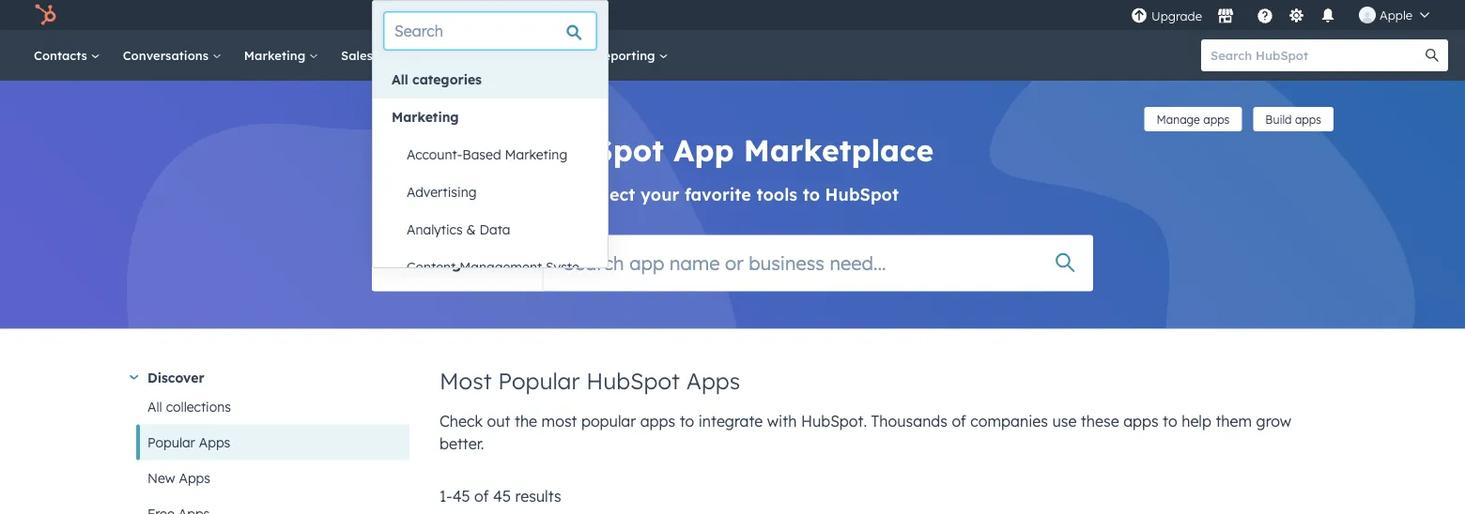 Task type: locate. For each thing, give the bounding box(es) containing it.
notifications image
[[1320, 8, 1337, 25]]

45 down better. at the bottom
[[453, 487, 470, 506]]

1 horizontal spatial to
[[803, 184, 820, 205]]

help image
[[1257, 8, 1274, 25]]

0 horizontal spatial marketing
[[244, 47, 309, 63]]

most popular hubspot apps
[[440, 367, 741, 395]]

app
[[674, 132, 734, 169]]

marketplace
[[744, 132, 934, 169]]

2 vertical spatial all
[[148, 399, 162, 415]]

upgrade image
[[1131, 8, 1148, 25]]

all
[[392, 71, 409, 88], [396, 254, 415, 272], [148, 399, 162, 415]]

all collections
[[148, 399, 231, 415]]

companies
[[971, 412, 1049, 431]]

your
[[641, 184, 680, 205]]

all inside button
[[392, 71, 409, 88]]

apps for popular apps
[[199, 435, 230, 451]]

hubspot up connect
[[532, 132, 664, 169]]

with
[[767, 412, 797, 431]]

1 horizontal spatial marketing
[[392, 109, 459, 125]]

marketing up 'account-'
[[392, 109, 459, 125]]

categories down analytics & data
[[419, 254, 499, 272]]

2 horizontal spatial to
[[1163, 412, 1178, 431]]

categories up the marketing button
[[413, 71, 482, 88]]

management
[[460, 259, 542, 276]]

0 horizontal spatial 45
[[453, 487, 470, 506]]

popular up new apps
[[148, 435, 195, 451]]

0 horizontal spatial popular
[[148, 435, 195, 451]]

all categories
[[392, 71, 482, 88], [396, 254, 499, 272]]

popular up the the
[[498, 367, 580, 395]]

marketplaces image
[[1218, 8, 1235, 25]]

Search app name or business need... search field
[[544, 235, 1094, 292]]

new apps link
[[136, 461, 410, 497]]

hubspot down marketplace on the right top of the page
[[826, 184, 899, 205]]

to left the help
[[1163, 412, 1178, 431]]

menu
[[1129, 0, 1443, 30]]

apple button
[[1348, 0, 1441, 30]]

0 horizontal spatial to
[[680, 412, 695, 431]]

1 vertical spatial marketing
[[392, 109, 459, 125]]

2 vertical spatial hubspot
[[586, 367, 680, 395]]

1 horizontal spatial 45
[[493, 487, 511, 506]]

popular apps link
[[136, 425, 410, 461]]

0 vertical spatial marketing
[[244, 47, 309, 63]]

apps right manage
[[1204, 112, 1230, 126]]

hubspot up popular
[[586, 367, 680, 395]]

apps
[[1204, 112, 1230, 126], [1296, 112, 1322, 126], [641, 412, 676, 431], [1124, 412, 1159, 431]]

apps down collections
[[199, 435, 230, 451]]

all up 'account-'
[[392, 71, 409, 88]]

0 vertical spatial popular
[[498, 367, 580, 395]]

to left integrate
[[680, 412, 695, 431]]

45 left results
[[493, 487, 511, 506]]

help button
[[1250, 0, 1282, 30]]

0 vertical spatial all categories
[[392, 71, 482, 88]]

of right 1-
[[475, 487, 489, 506]]

0 vertical spatial of
[[952, 412, 967, 431]]

apps for new apps
[[179, 470, 210, 487]]

all inside dropdown button
[[396, 254, 415, 272]]

of
[[952, 412, 967, 431], [475, 487, 489, 506]]

favorite
[[685, 184, 752, 205]]

popular
[[582, 412, 636, 431]]

1 vertical spatial categories
[[419, 254, 499, 272]]

all categories up the marketing button
[[392, 71, 482, 88]]

of inside check out the most popular apps to integrate with hubspot. thousands of companies use these apps to help them grow better.
[[952, 412, 967, 431]]

all categories down analytics & data
[[396, 254, 499, 272]]

of right thousands in the bottom of the page
[[952, 412, 967, 431]]

marketing up advertising button
[[505, 147, 568, 163]]

popular
[[498, 367, 580, 395], [148, 435, 195, 451]]

1-45 of 45 results
[[440, 487, 561, 506]]

marketing left sales
[[244, 47, 309, 63]]

list box
[[373, 61, 608, 287]]

all down discover
[[148, 399, 162, 415]]

2 vertical spatial marketing
[[505, 147, 568, 163]]

apps
[[687, 367, 741, 395], [199, 435, 230, 451], [179, 470, 210, 487]]

apps up integrate
[[687, 367, 741, 395]]

1 vertical spatial of
[[475, 487, 489, 506]]

check
[[440, 412, 483, 431]]

content management system button
[[388, 249, 608, 287]]

all for "all collections" link
[[148, 399, 162, 415]]

all down analytics
[[396, 254, 415, 272]]

0 vertical spatial all
[[392, 71, 409, 88]]

advertising
[[407, 184, 477, 201]]

1 horizontal spatial of
[[952, 412, 967, 431]]

analytics
[[407, 222, 463, 238]]

1 vertical spatial apps
[[199, 435, 230, 451]]

account-based marketing
[[407, 147, 568, 163]]

conversations
[[123, 47, 212, 63]]

hubspot
[[532, 132, 664, 169], [826, 184, 899, 205], [586, 367, 680, 395]]

0 horizontal spatial of
[[475, 487, 489, 506]]

categories inside dropdown button
[[419, 254, 499, 272]]

discover
[[148, 370, 204, 386]]

all categories inside button
[[392, 71, 482, 88]]

1-
[[440, 487, 453, 506]]

manage
[[1157, 112, 1201, 126]]

apps right new
[[179, 470, 210, 487]]

apps right these
[[1124, 412, 1159, 431]]

1 vertical spatial all
[[396, 254, 415, 272]]

0 vertical spatial categories
[[413, 71, 482, 88]]

account-based marketing button
[[388, 136, 608, 174]]

to right tools
[[803, 184, 820, 205]]

manage apps
[[1157, 112, 1230, 126]]

1 horizontal spatial popular
[[498, 367, 580, 395]]

sales
[[341, 47, 376, 63]]

analytics & data
[[407, 222, 511, 238]]

apple
[[1380, 7, 1413, 23]]

1 45 from the left
[[453, 487, 470, 506]]

collections
[[166, 399, 231, 415]]

build apps link
[[1254, 107, 1334, 132]]

&
[[467, 222, 476, 238]]

2 vertical spatial apps
[[179, 470, 210, 487]]

better.
[[440, 435, 484, 453]]

1 vertical spatial hubspot
[[826, 184, 899, 205]]

marketing
[[244, 47, 309, 63], [392, 109, 459, 125], [505, 147, 568, 163]]

hubspot app marketplace
[[532, 132, 934, 169]]

45
[[453, 487, 470, 506], [493, 487, 511, 506]]

2 horizontal spatial marketing
[[505, 147, 568, 163]]

1 vertical spatial all categories
[[396, 254, 499, 272]]

categories
[[413, 71, 482, 88], [419, 254, 499, 272]]

to
[[803, 184, 820, 205], [680, 412, 695, 431], [1163, 412, 1178, 431]]



Task type: vqa. For each thing, say whether or not it's contained in the screenshot.
James Peterson image
no



Task type: describe. For each thing, give the bounding box(es) containing it.
connect your favorite tools to hubspot
[[566, 184, 899, 205]]

hubspot.
[[801, 412, 867, 431]]

these
[[1081, 412, 1120, 431]]

popular apps
[[148, 435, 230, 451]]

help
[[1182, 412, 1212, 431]]

build apps
[[1266, 112, 1322, 126]]

2 45 from the left
[[493, 487, 511, 506]]

categories inside button
[[413, 71, 482, 88]]

build
[[1266, 112, 1292, 126]]

data
[[480, 222, 511, 238]]

Search search field
[[384, 12, 597, 50]]

new apps
[[148, 470, 210, 487]]

grow
[[1257, 412, 1292, 431]]

system
[[546, 259, 592, 276]]

connect
[[566, 184, 636, 205]]

apps right build
[[1296, 112, 1322, 126]]

content
[[407, 259, 456, 276]]

caret image
[[130, 376, 138, 380]]

list box containing all categories
[[373, 61, 608, 287]]

contacts
[[34, 47, 91, 63]]

results
[[515, 487, 561, 506]]

marketing link
[[233, 30, 330, 81]]

settings link
[[1285, 5, 1309, 25]]

hubspot app marketplace link
[[532, 132, 934, 169]]

analytics & data button
[[388, 211, 608, 249]]

manage apps link
[[1145, 107, 1242, 132]]

all for all categories button
[[392, 71, 409, 88]]

them
[[1216, 412, 1253, 431]]

search button
[[1417, 39, 1449, 71]]

tools
[[757, 184, 798, 205]]

settings image
[[1289, 8, 1306, 25]]

reporting
[[595, 47, 659, 63]]

0 vertical spatial apps
[[687, 367, 741, 395]]

out
[[487, 412, 511, 431]]

menu containing apple
[[1129, 0, 1443, 30]]

all categories inside dropdown button
[[396, 254, 499, 272]]

thousands
[[872, 412, 948, 431]]

marketplaces button
[[1206, 0, 1246, 30]]

hubspot link
[[23, 4, 70, 26]]

content management system
[[407, 259, 592, 276]]

discover button
[[129, 367, 410, 389]]

based
[[463, 147, 501, 163]]

integrate
[[699, 412, 763, 431]]

most
[[440, 367, 492, 395]]

most
[[542, 412, 577, 431]]

Search HubSpot search field
[[1202, 39, 1432, 71]]

hubspot image
[[34, 4, 56, 26]]

conversations link
[[112, 30, 233, 81]]

apps right popular
[[641, 412, 676, 431]]

check out the most popular apps to integrate with hubspot. thousands of companies use these apps to help them grow better.
[[440, 412, 1292, 453]]

search image
[[1426, 49, 1439, 62]]

0 vertical spatial hubspot
[[532, 132, 664, 169]]

the
[[515, 412, 538, 431]]

account-
[[407, 147, 463, 163]]

upgrade
[[1152, 8, 1203, 24]]

marketing button
[[373, 99, 608, 136]]

marketing inside button
[[392, 109, 459, 125]]

contacts link
[[23, 30, 112, 81]]

new
[[148, 470, 175, 487]]

1 vertical spatial popular
[[148, 435, 195, 451]]

notifications button
[[1313, 0, 1345, 30]]

bob builder image
[[1360, 7, 1376, 23]]

all categories button
[[372, 235, 543, 292]]

marketing inside button
[[505, 147, 568, 163]]

all categories button
[[373, 61, 608, 99]]

use
[[1053, 412, 1077, 431]]

all collections link
[[136, 389, 410, 425]]

reporting link
[[584, 30, 680, 81]]

advertising button
[[388, 174, 608, 211]]

sales link
[[330, 30, 397, 81]]



